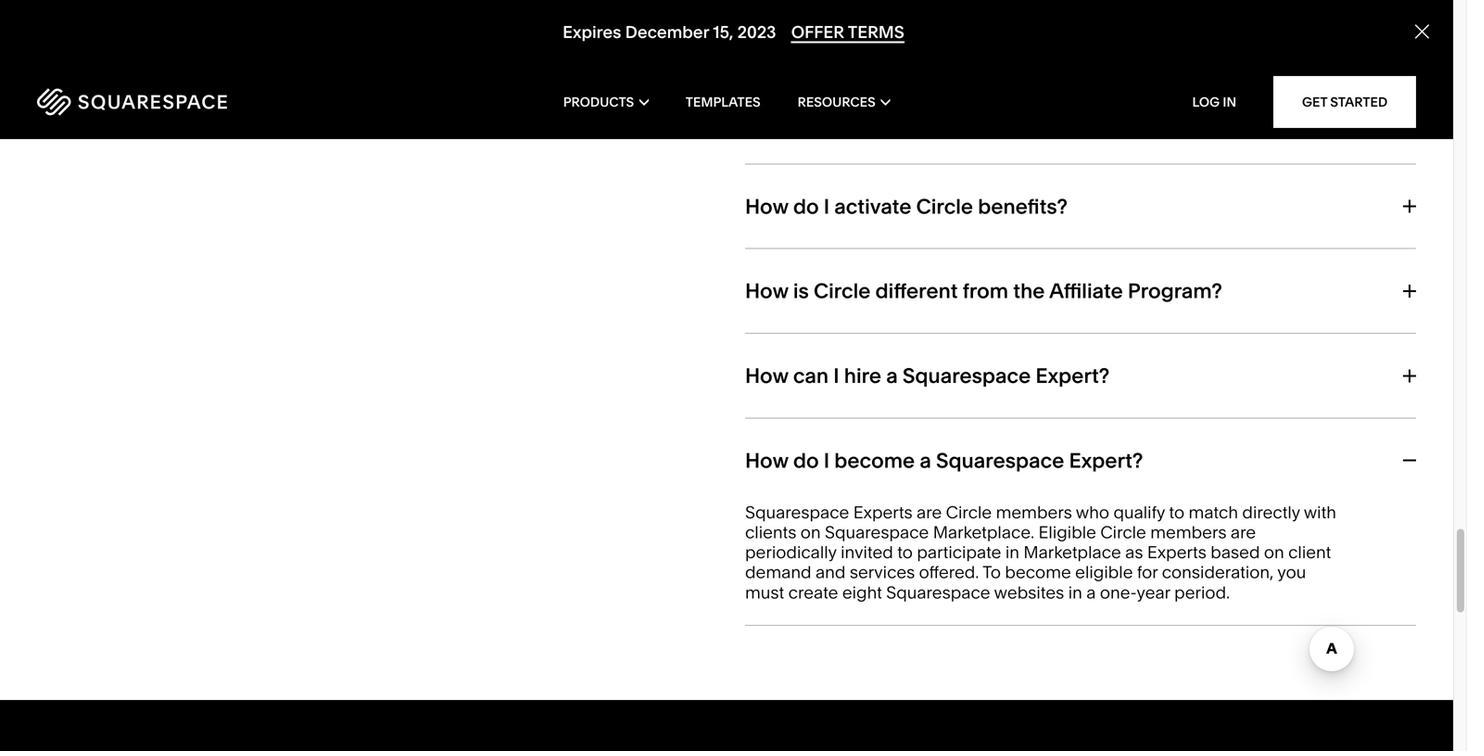 Task type: describe. For each thing, give the bounding box(es) containing it.
free
[[828, 24, 867, 49]]

how for how is circle different from the affiliate program?
[[746, 278, 789, 303]]

do for activate
[[794, 194, 819, 219]]

eligible
[[1039, 522, 1097, 542]]

create
[[789, 582, 839, 603]]

program?
[[1128, 278, 1223, 303]]

1 horizontal spatial members
[[1151, 522, 1227, 542]]

1 vertical spatial experts
[[1148, 542, 1207, 562]]

activate
[[835, 194, 912, 219]]

0 vertical spatial to
[[872, 24, 892, 49]]

1 vertical spatial to
[[1170, 502, 1185, 522]]

based
[[1211, 542, 1261, 562]]

match
[[1189, 502, 1239, 522]]

in
[[1224, 94, 1237, 110]]

directly
[[1243, 502, 1301, 522]]

one-
[[1101, 582, 1137, 603]]

do for become
[[794, 448, 819, 473]]

0 horizontal spatial on
[[801, 522, 821, 542]]

squarespace logo image
[[37, 88, 227, 116]]

squarespace experts are circle members who qualify to match directly with clients on squarespace marketplace. eligible circle members are periodically invited to participate in marketplace as experts based on client demand and services offered. to become eligible for consideration, you must create eight squarespace websites in a one-year period.
[[746, 502, 1337, 603]]

is
[[746, 24, 762, 49]]

i for activate
[[824, 194, 830, 219]]

squarespace up services
[[825, 522, 929, 542]]

qualify
[[1114, 502, 1166, 522]]

to
[[983, 562, 1002, 583]]

i for hire
[[834, 363, 840, 388]]

log             in
[[1193, 94, 1237, 110]]

products
[[564, 94, 634, 110]]

expert? for how do i become a squarespace expert?
[[1070, 448, 1144, 473]]

clients
[[746, 522, 797, 542]]

expires
[[563, 22, 622, 42]]

how do i activate circle benefits?
[[746, 194, 1068, 219]]

period.
[[1175, 582, 1231, 603]]

and
[[816, 562, 846, 583]]

offer terms link
[[792, 22, 905, 43]]

how for how do i become a squarespace expert?
[[746, 448, 789, 473]]

1 horizontal spatial are
[[1231, 522, 1257, 542]]

participate
[[917, 542, 1002, 562]]

a for become
[[920, 448, 932, 473]]

client
[[1289, 542, 1332, 562]]

get
[[1303, 94, 1328, 110]]

is
[[794, 278, 809, 303]]

0 horizontal spatial are
[[917, 502, 942, 522]]

resources
[[798, 94, 876, 110]]

benefits?
[[979, 194, 1068, 219]]

services
[[850, 562, 916, 583]]

how for how do i activate circle benefits?
[[746, 194, 789, 219]]

squarespace down 'how is circle different from the affiliate program?'
[[903, 363, 1031, 388]]

0 horizontal spatial become
[[835, 448, 915, 473]]

december
[[626, 22, 709, 42]]

affiliate
[[1050, 278, 1124, 303]]



Task type: locate. For each thing, give the bounding box(es) containing it.
do
[[794, 194, 819, 219], [794, 448, 819, 473]]

started
[[1331, 94, 1388, 110]]

squarespace up marketplace. on the right bottom of page
[[937, 448, 1065, 473]]

for
[[1138, 562, 1159, 583]]

1 vertical spatial a
[[920, 448, 932, 473]]

eight
[[843, 582, 883, 603]]

you
[[1278, 562, 1307, 583]]

on
[[801, 522, 821, 542], [1265, 542, 1285, 562]]

0 vertical spatial a
[[887, 363, 898, 388]]

1 horizontal spatial experts
[[1148, 542, 1207, 562]]

are up "participate"
[[917, 502, 942, 522]]

must
[[746, 582, 785, 603]]

on left "client"
[[1265, 542, 1285, 562]]

to
[[872, 24, 892, 49], [1170, 502, 1185, 522], [898, 542, 913, 562]]

a
[[887, 363, 898, 388], [920, 448, 932, 473], [1087, 582, 1096, 603]]

a right hire
[[887, 363, 898, 388]]

expert? up who
[[1070, 448, 1144, 473]]

are up consideration, at bottom
[[1231, 522, 1257, 542]]

products button
[[564, 65, 649, 139]]

a down how can i hire a squarespace expert?
[[920, 448, 932, 473]]

15,
[[713, 22, 734, 42]]

to left 'match'
[[1170, 502, 1185, 522]]

with
[[1305, 502, 1337, 522]]

0 horizontal spatial in
[[1006, 542, 1020, 562]]

3 how from the top
[[746, 363, 789, 388]]

join?
[[897, 24, 942, 49]]

how is circle different from the affiliate program?
[[746, 278, 1223, 303]]

a for hire
[[887, 363, 898, 388]]

offer
[[792, 22, 845, 42]]

circle
[[767, 24, 824, 49], [917, 194, 974, 219], [814, 278, 871, 303], [946, 502, 992, 522], [1101, 522, 1147, 542]]

1 horizontal spatial a
[[920, 448, 932, 473]]

0 vertical spatial expert?
[[1036, 363, 1110, 388]]

0 horizontal spatial experts
[[854, 502, 913, 522]]

1 vertical spatial in
[[1069, 582, 1083, 603]]

a inside squarespace experts are circle members who qualify to match directly with clients on squarespace marketplace. eligible circle members are periodically invited to participate in marketplace as experts based on client demand and services offered. to become eligible for consideration, you must create eight squarespace websites in a one-year period.
[[1087, 582, 1096, 603]]

marketplace
[[1024, 542, 1122, 562]]

1 horizontal spatial to
[[898, 542, 913, 562]]

i left activate
[[824, 194, 830, 219]]

2023
[[738, 22, 777, 42]]

offered.
[[920, 562, 980, 583]]

offer terms
[[792, 22, 905, 42]]

1 horizontal spatial become
[[1006, 562, 1072, 583]]

to right free
[[872, 24, 892, 49]]

how do i become a squarespace expert?
[[746, 448, 1144, 473]]

1 how from the top
[[746, 194, 789, 219]]

1 horizontal spatial in
[[1069, 582, 1083, 603]]

websites
[[995, 582, 1065, 603]]

periodically
[[746, 542, 837, 562]]

marketplace.
[[934, 522, 1035, 542]]

terms
[[848, 22, 905, 42]]

log             in link
[[1193, 94, 1237, 110]]

become inside squarespace experts are circle members who qualify to match directly with clients on squarespace marketplace. eligible circle members are periodically invited to participate in marketplace as experts based on client demand and services offered. to become eligible for consideration, you must create eight squarespace websites in a one-year period.
[[1006, 562, 1072, 583]]

2 vertical spatial a
[[1087, 582, 1096, 603]]

0 vertical spatial in
[[1006, 542, 1020, 562]]

0 vertical spatial do
[[794, 194, 819, 219]]

squarespace
[[903, 363, 1031, 388], [937, 448, 1065, 473], [746, 502, 850, 522], [825, 522, 929, 542], [887, 582, 991, 603]]

become down hire
[[835, 448, 915, 473]]

are
[[917, 502, 942, 522], [1231, 522, 1257, 542]]

how can i hire a squarespace expert?
[[746, 363, 1110, 388]]

get started
[[1303, 94, 1388, 110]]

in down marketplace
[[1069, 582, 1083, 603]]

expert? for how can i hire a squarespace expert?
[[1036, 363, 1110, 388]]

1 vertical spatial expert?
[[1070, 448, 1144, 473]]

in right to
[[1006, 542, 1020, 562]]

different
[[876, 278, 958, 303]]

do up clients
[[794, 448, 819, 473]]

can
[[794, 363, 829, 388]]

squarespace up periodically
[[746, 502, 850, 522]]

squarespace down "participate"
[[887, 582, 991, 603]]

do left activate
[[794, 194, 819, 219]]

eligible
[[1076, 562, 1134, 583]]

how for how can i hire a squarespace expert?
[[746, 363, 789, 388]]

year
[[1137, 582, 1171, 603]]

2 vertical spatial i
[[824, 448, 830, 473]]

is circle free to join?
[[746, 24, 942, 49]]

experts
[[854, 502, 913, 522], [1148, 542, 1207, 562]]

i for become
[[824, 448, 830, 473]]

experts right as
[[1148, 542, 1207, 562]]

2 how from the top
[[746, 278, 789, 303]]

0 horizontal spatial a
[[887, 363, 898, 388]]

to right the invited at the right bottom of the page
[[898, 542, 913, 562]]

resources button
[[798, 65, 891, 139]]

experts up the invited at the right bottom of the page
[[854, 502, 913, 522]]

squarespace logo link
[[37, 88, 313, 116]]

demand
[[746, 562, 812, 583]]

2 do from the top
[[794, 448, 819, 473]]

in
[[1006, 542, 1020, 562], [1069, 582, 1083, 603]]

2 horizontal spatial a
[[1087, 582, 1096, 603]]

become right to
[[1006, 562, 1072, 583]]

invited
[[841, 542, 894, 562]]

become
[[835, 448, 915, 473], [1006, 562, 1072, 583]]

how
[[746, 194, 789, 219], [746, 278, 789, 303], [746, 363, 789, 388], [746, 448, 789, 473]]

who
[[1077, 502, 1110, 522]]

i down the can
[[824, 448, 830, 473]]

i
[[824, 194, 830, 219], [834, 363, 840, 388], [824, 448, 830, 473]]

hire
[[845, 363, 882, 388]]

on right clients
[[801, 522, 821, 542]]

2 vertical spatial to
[[898, 542, 913, 562]]

i right the can
[[834, 363, 840, 388]]

0 horizontal spatial to
[[872, 24, 892, 49]]

templates link
[[686, 65, 761, 139]]

members up consideration, at bottom
[[1151, 522, 1227, 542]]

members
[[996, 502, 1073, 522], [1151, 522, 1227, 542]]

1 vertical spatial i
[[834, 363, 840, 388]]

get started link
[[1274, 76, 1417, 128]]

a left one-
[[1087, 582, 1096, 603]]

consideration,
[[1163, 562, 1274, 583]]

2 horizontal spatial to
[[1170, 502, 1185, 522]]

log
[[1193, 94, 1221, 110]]

1 do from the top
[[794, 194, 819, 219]]

0 vertical spatial i
[[824, 194, 830, 219]]

expert?
[[1036, 363, 1110, 388], [1070, 448, 1144, 473]]

members up marketplace
[[996, 502, 1073, 522]]

0 vertical spatial experts
[[854, 502, 913, 522]]

4 how from the top
[[746, 448, 789, 473]]

expert? down affiliate
[[1036, 363, 1110, 388]]

0 vertical spatial become
[[835, 448, 915, 473]]

as
[[1126, 542, 1144, 562]]

0 horizontal spatial members
[[996, 502, 1073, 522]]

from
[[963, 278, 1009, 303]]

expires december 15, 2023
[[563, 22, 777, 42]]

1 vertical spatial do
[[794, 448, 819, 473]]

the
[[1014, 278, 1046, 303]]

1 vertical spatial become
[[1006, 562, 1072, 583]]

templates
[[686, 94, 761, 110]]

1 horizontal spatial on
[[1265, 542, 1285, 562]]



Task type: vqa. For each thing, say whether or not it's contained in the screenshot.
top EXPERTS
yes



